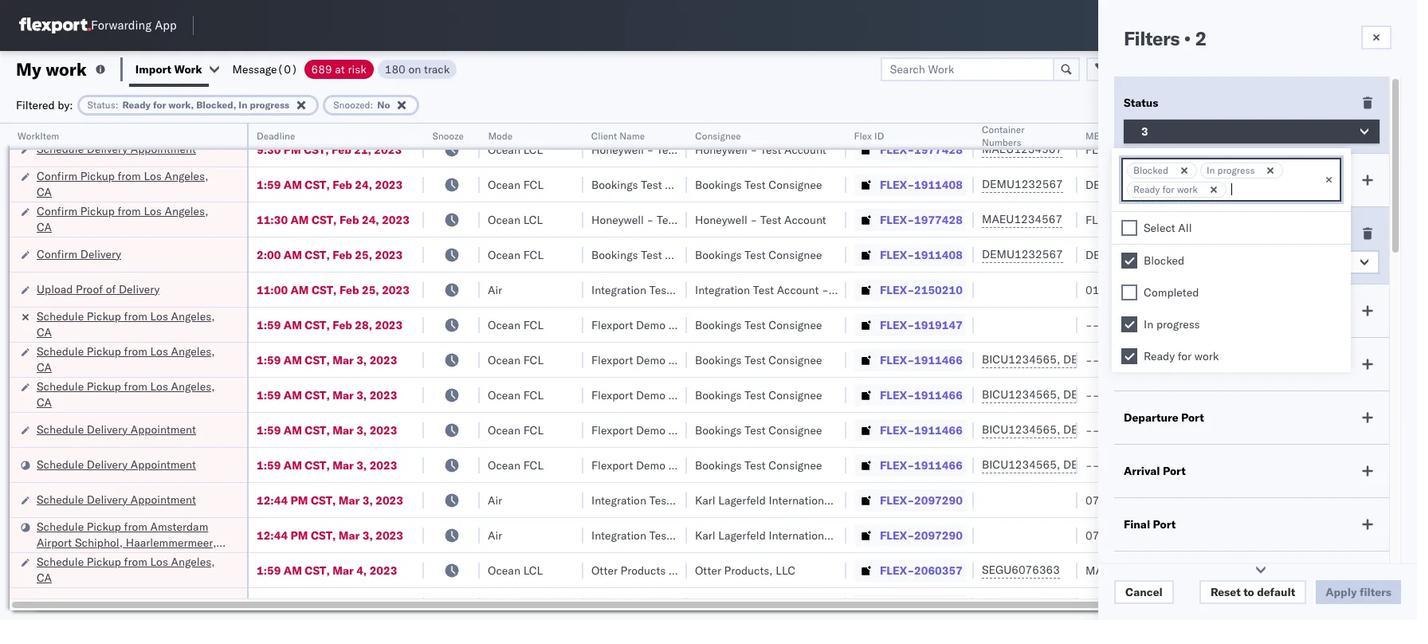 Task type: vqa. For each thing, say whether or not it's contained in the screenshot.


Task type: locate. For each thing, give the bounding box(es) containing it.
1977428 up 2150210
[[915, 213, 963, 227]]

1 fcl from the top
[[524, 177, 544, 192]]

at
[[335, 62, 345, 76]]

1 horizontal spatial numbers
[[1144, 130, 1184, 142]]

1 products, from the top
[[725, 563, 773, 578]]

maeu1234567 for 9:30 pm cst, feb 21, 2023
[[982, 142, 1063, 156]]

resize handle column header for mbl/mawb numbers
[[1258, 124, 1278, 620]]

numbers
[[1144, 130, 1184, 142], [982, 136, 1022, 148]]

resize handle column header for flex id
[[955, 124, 974, 620]]

progress up "deadline"
[[250, 98, 290, 110]]

c/o
[[857, 493, 876, 508], [857, 528, 876, 543]]

port for final port
[[1154, 518, 1177, 532]]

0 vertical spatial client name
[[592, 130, 645, 142]]

batch action
[[1328, 62, 1397, 76]]

air
[[488, 283, 503, 297], [488, 493, 503, 508], [488, 528, 503, 543]]

in progress down the completed
[[1144, 317, 1201, 332]]

1 vertical spatial maeu1234567
[[982, 212, 1063, 226]]

schiphol,
[[75, 535, 123, 550]]

2 products from the top
[[621, 598, 666, 613]]

flxt00001977428a down mbl/mawb numbers
[[1086, 142, 1196, 157]]

schedule pickup from los angeles, ca link for third schedule pickup from los angeles, ca button from the top
[[37, 378, 226, 410]]

flex-1911408 button
[[855, 173, 966, 196], [855, 173, 966, 196], [855, 244, 966, 266], [855, 244, 966, 266]]

0 horizontal spatial :
[[115, 98, 118, 110]]

0 horizontal spatial progress
[[250, 98, 290, 110]]

1 vertical spatial 1911408
[[915, 248, 963, 262]]

ca for third schedule pickup from los angeles, ca button from the bottom of the page
[[37, 360, 52, 374]]

: up 21,
[[371, 98, 373, 110]]

24, for 1:59 am cst, feb 24, 2023
[[355, 177, 372, 192]]

confirm delivery link
[[37, 246, 121, 262]]

status for status
[[1124, 96, 1159, 110]]

1 vertical spatial lagerfeld
[[719, 528, 766, 543]]

3 flex-1911466 from the top
[[880, 423, 963, 437]]

schedule for third schedule pickup from los angeles, ca button from the bottom of the page
[[37, 344, 84, 358]]

numbers inside container numbers
[[982, 136, 1022, 148]]

confirm for 11:30 am cst, feb 24, 2023
[[37, 204, 77, 218]]

in progress down 3 button at the right of page
[[1207, 164, 1256, 176]]

1 schedule pickup from los angeles, ca button from the top
[[37, 98, 226, 131]]

1:59 am cst, mar 4, 2023 for schedule pickup from los angeles, ca
[[257, 563, 397, 578]]

feb left 21,
[[332, 142, 351, 157]]

1 horizontal spatial client name
[[1124, 357, 1190, 372]]

1 vertical spatial 2060357
[[915, 598, 963, 613]]

7 fcl from the top
[[524, 458, 544, 472]]

2 bicu1234565, demu1232567 from the top
[[982, 388, 1145, 402]]

schedule pickup from los angeles, ca
[[37, 98, 215, 129], [37, 309, 215, 339], [37, 344, 215, 374], [37, 379, 215, 409], [37, 555, 215, 585]]

ready for work up departure port
[[1144, 349, 1220, 364]]

1 b.v from the top
[[837, 493, 854, 508]]

amsterdam
[[150, 520, 208, 534]]

port right departure
[[1182, 411, 1205, 425]]

schedule delivery appointment link for 5th schedule delivery appointment button from the bottom
[[37, 141, 196, 157]]

07492792403
[[1086, 493, 1162, 508], [1086, 528, 1162, 543]]

1 flex- from the top
[[880, 142, 915, 157]]

:
[[115, 98, 118, 110], [371, 98, 373, 110]]

2 resize handle column header from the left
[[405, 124, 424, 620]]

4 fcl from the top
[[524, 353, 544, 367]]

0 horizontal spatial mode
[[488, 130, 513, 142]]

schedule delivery appointment
[[37, 142, 196, 156], [37, 422, 196, 437], [37, 457, 196, 472], [37, 492, 196, 507], [37, 598, 196, 612]]

ca for the confirm pickup from los angeles, ca 'button' corresponding to 1:59 am cst, feb 24, 2023
[[37, 185, 52, 199]]

mode right snooze
[[488, 130, 513, 142]]

resize handle column header for mode
[[565, 124, 584, 620]]

for left work,
[[153, 98, 166, 110]]

products, for schedule delivery appointment
[[725, 598, 773, 613]]

client inside client name button
[[592, 130, 618, 142]]

schedule for third schedule pickup from los angeles, ca button from the top
[[37, 379, 84, 394]]

None text field
[[1230, 183, 1246, 196]]

25, up 28,
[[362, 283, 379, 297]]

5 schedule from the top
[[37, 379, 84, 394]]

feb up 28,
[[340, 283, 359, 297]]

pm
[[284, 142, 301, 157], [291, 493, 308, 508], [291, 528, 308, 543]]

1 confirm from the top
[[37, 169, 77, 183]]

pm for schedule pickup from amsterdam airport schiphol, haarlemmermeer, netherlands
[[291, 528, 308, 543]]

progress down 3 button at the right of page
[[1218, 164, 1256, 176]]

2 integration test account - on ag from the left
[[695, 283, 867, 297]]

2 horizontal spatial in
[[1207, 164, 1216, 176]]

batch
[[1328, 62, 1359, 76]]

1 vertical spatial products,
[[725, 598, 773, 613]]

confirm pickup from los angeles, ca for 11:30 am cst, feb 24, 2023
[[37, 204, 209, 234]]

9 ocean from the top
[[488, 458, 521, 472]]

flex-1911466 button
[[855, 349, 966, 371], [855, 349, 966, 371], [855, 384, 966, 406], [855, 384, 966, 406], [855, 419, 966, 441], [855, 419, 966, 441], [855, 454, 966, 476], [855, 454, 966, 476]]

upload proof of delivery
[[37, 282, 160, 296]]

confirm for 1:59 am cst, feb 24, 2023
[[37, 169, 77, 183]]

1 appointment from the top
[[131, 142, 196, 156]]

port right arrival
[[1163, 464, 1186, 478]]

4 schedule delivery appointment link from the top
[[37, 492, 196, 508]]

port for arrival port
[[1163, 464, 1186, 478]]

4 ocean fcl from the top
[[488, 353, 544, 367]]

1 vertical spatial 12:44 pm cst, mar 3, 2023
[[257, 528, 403, 543]]

24, for 11:30 am cst, feb 24, 2023
[[362, 213, 379, 227]]

10 schedule from the top
[[37, 555, 84, 569]]

flex-1919147 button
[[855, 314, 966, 336], [855, 314, 966, 336]]

los for 1st schedule pickup from los angeles, ca button from the top
[[150, 98, 168, 113]]

risk
[[348, 62, 367, 76], [1139, 173, 1160, 187]]

blocked,
[[196, 98, 236, 110]]

import work button
[[135, 62, 202, 76]]

ocean lcl for 5th schedule delivery appointment button from the bottom
[[488, 142, 543, 157]]

: up workitem 'button'
[[115, 98, 118, 110]]

pm for schedule delivery appointment
[[284, 142, 301, 157]]

message (0)
[[233, 62, 298, 76]]

ready for work up select all
[[1134, 183, 1198, 195]]

1 vertical spatial 2097290
[[915, 528, 963, 543]]

demo123
[[1086, 177, 1140, 192], [1086, 248, 1140, 262]]

mabltest12345 up code)
[[1086, 563, 1176, 578]]

status up workitem 'button'
[[87, 98, 115, 110]]

1 1:59 am cst, mar 3, 2023 from the top
[[257, 353, 397, 367]]

schedule delivery appointment link for fourth schedule delivery appointment button
[[37, 492, 196, 508]]

2 demo from the top
[[636, 353, 666, 367]]

snoozed for snoozed
[[1124, 226, 1169, 241]]

0 vertical spatial otter products, llc
[[695, 563, 796, 578]]

work down the completed
[[1195, 349, 1220, 364]]

honeywell - test account
[[592, 142, 723, 157], [695, 142, 827, 157], [592, 213, 723, 227], [695, 213, 827, 227]]

test
[[1285, 423, 1305, 437]]

1 ocean fcl from the top
[[488, 177, 544, 192]]

8 schedule from the top
[[37, 492, 84, 507]]

1 confirm pickup from los angeles, ca from the top
[[37, 169, 209, 199]]

11 resize handle column header from the left
[[1377, 124, 1396, 620]]

all
[[1179, 221, 1193, 235]]

confirm up confirm delivery
[[37, 204, 77, 218]]

2 products, from the top
[[725, 598, 773, 613]]

forwarding app link
[[19, 18, 177, 33]]

pickup for third schedule pickup from los angeles, ca button from the bottom of the page
[[87, 344, 121, 358]]

2 1911408 from the top
[[915, 248, 963, 262]]

1 vertical spatial flex-2097290
[[880, 528, 963, 543]]

None checkbox
[[1122, 285, 1138, 301]]

for up departure port
[[1178, 349, 1192, 364]]

2 appointment from the top
[[131, 422, 196, 437]]

confirm inside confirm delivery button
[[37, 247, 77, 261]]

25, for 2:00 am cst, feb 25, 2023
[[355, 248, 372, 262]]

1 bleckmann from the top
[[879, 493, 936, 508]]

4 ocean from the top
[[488, 248, 521, 262]]

port for departure port
[[1182, 411, 1205, 425]]

0 vertical spatial bleckmann
[[879, 493, 936, 508]]

numbers up "at risk"
[[1144, 130, 1184, 142]]

1 vertical spatial no
[[1142, 255, 1157, 270]]

0 horizontal spatial client
[[592, 130, 618, 142]]

air for schedule delivery appointment
[[488, 493, 503, 508]]

1 lcl from the top
[[524, 142, 543, 157]]

snoozed
[[334, 98, 371, 110], [1124, 226, 1169, 241]]

0 vertical spatial 2060357
[[915, 563, 963, 578]]

2 vertical spatial progress
[[1157, 317, 1201, 332]]

angeles, for the confirm pickup from los angeles, ca 'button' corresponding to 1:59 am cst, feb 24, 2023
[[165, 169, 209, 183]]

0 horizontal spatial integration
[[592, 283, 647, 297]]

feb up 11:00 am cst, feb 25, 2023
[[333, 248, 352, 262]]

name inside button
[[620, 130, 645, 142]]

products for schedule pickup from los angeles, ca
[[621, 563, 666, 578]]

2 ocean fcl from the top
[[488, 248, 544, 262]]

1 vertical spatial 25,
[[362, 283, 379, 297]]

0 vertical spatial 07492792403
[[1086, 493, 1162, 508]]

work up by:
[[46, 58, 87, 80]]

0 vertical spatial mabltest12345
[[1086, 563, 1176, 578]]

None checkbox
[[1122, 220, 1138, 236], [1122, 253, 1138, 269], [1122, 317, 1138, 333], [1122, 348, 1138, 364], [1122, 220, 1138, 236], [1122, 253, 1138, 269], [1122, 317, 1138, 333], [1122, 348, 1138, 364]]

segu6076363 for schedule delivery appointment
[[982, 598, 1061, 612]]

1 segu6076363 from the top
[[982, 563, 1061, 577]]

progress
[[250, 98, 290, 110], [1218, 164, 1256, 176], [1157, 317, 1201, 332]]

1911408 up 2150210
[[915, 248, 963, 262]]

schedule pickup from los angeles, ca link for 1st schedule pickup from los angeles, ca button from the top
[[37, 98, 226, 130]]

flex id
[[855, 130, 885, 142]]

0 vertical spatial segu6076363
[[982, 563, 1061, 577]]

0 horizontal spatial status
[[87, 98, 115, 110]]

180 on track
[[385, 62, 450, 76]]

2 otter products - test account from the top
[[592, 598, 745, 613]]

status up 3
[[1124, 96, 1159, 110]]

bicu1234565, demu1232567
[[982, 352, 1145, 367], [982, 388, 1145, 402], [982, 423, 1145, 437], [982, 458, 1145, 472]]

status for status : ready for work, blocked, in progress
[[87, 98, 115, 110]]

1 vertical spatial in
[[1207, 164, 1216, 176]]

confirm pickup from los angeles, ca button down workitem 'button'
[[37, 168, 226, 201]]

confirm pickup from los angeles, ca button for 1:59 am cst, feb 24, 2023
[[37, 168, 226, 201]]

2097290
[[915, 493, 963, 508], [915, 528, 963, 543]]

0 vertical spatial flex-2097290
[[880, 493, 963, 508]]

4 schedule pickup from los angeles, ca from the top
[[37, 379, 215, 409]]

1:59 am cst, feb 28, 2023
[[257, 318, 403, 332]]

1 integration from the left
[[592, 283, 647, 297]]

1 vertical spatial llc
[[776, 598, 796, 613]]

flex id button
[[847, 127, 959, 143]]

1 vertical spatial work
[[1178, 183, 1198, 195]]

mode down 017482927423
[[1124, 304, 1154, 318]]

2150210
[[915, 283, 963, 297]]

1 vertical spatial otter products - test account
[[592, 598, 745, 613]]

ready up select
[[1134, 183, 1161, 195]]

7 1:59 from the top
[[257, 563, 281, 578]]

mabltest12345 down code)
[[1086, 598, 1176, 613]]

4 schedule delivery appointment from the top
[[37, 492, 196, 507]]

4 ocean lcl from the top
[[488, 598, 543, 613]]

app
[[155, 18, 177, 33]]

feb for 9:30 pm cst, feb 21, 2023
[[332, 142, 351, 157]]

my work
[[16, 58, 87, 80]]

confirm pickup from los angeles, ca up the confirm delivery link
[[37, 204, 209, 234]]

2 schedule from the top
[[37, 142, 84, 156]]

arrival port
[[1124, 464, 1186, 478]]

1 vertical spatial confirm
[[37, 204, 77, 218]]

flex-2097290 button
[[855, 489, 966, 512], [855, 489, 966, 512], [855, 524, 966, 547], [855, 524, 966, 547]]

my
[[16, 58, 41, 80]]

11:00
[[257, 283, 288, 297]]

blocked down mbl/mawb numbers
[[1134, 164, 1169, 176]]

0 vertical spatial 1911408
[[915, 177, 963, 192]]

resize handle column header for client name
[[668, 124, 687, 620]]

3 ca from the top
[[37, 220, 52, 234]]

0 horizontal spatial risk
[[348, 62, 367, 76]]

1 vertical spatial confirm pickup from los angeles, ca link
[[37, 203, 226, 235]]

los for third schedule pickup from los angeles, ca button from the top
[[150, 379, 168, 394]]

0 horizontal spatial client name
[[592, 130, 645, 142]]

1911408
[[915, 177, 963, 192], [915, 248, 963, 262]]

0 vertical spatial client
[[592, 130, 618, 142]]

work up all
[[1178, 183, 1198, 195]]

otter products - test account
[[592, 563, 745, 578], [592, 598, 745, 613]]

1 horizontal spatial :
[[371, 98, 373, 110]]

demo123 down the mbl/mawb
[[1086, 177, 1140, 192]]

0 vertical spatial karl lagerfeld international b.v c/o bleckmann
[[695, 493, 936, 508]]

lcl for schedule delivery appointment link corresponding to 5th schedule delivery appointment button from the bottom
[[524, 142, 543, 157]]

filtered by:
[[16, 98, 73, 112]]

0 horizontal spatial in
[[239, 98, 248, 110]]

2 1:59 am cst, mar 4, 2023 from the top
[[257, 598, 397, 613]]

snoozed down at
[[334, 98, 371, 110]]

products, for schedule pickup from los angeles, ca
[[725, 563, 773, 578]]

container numbers
[[982, 124, 1025, 148]]

flex-1911408
[[880, 177, 963, 192], [880, 248, 963, 262]]

0 vertical spatial pm
[[284, 142, 301, 157]]

3 schedule pickup from los angeles, ca from the top
[[37, 344, 215, 374]]

appointment for fourth schedule delivery appointment button
[[131, 492, 196, 507]]

0 vertical spatial otter products - test account
[[592, 563, 745, 578]]

flex-1911408 up flex-2150210
[[880, 248, 963, 262]]

flex-1977428 button
[[855, 138, 966, 161], [855, 138, 966, 161], [855, 209, 966, 231], [855, 209, 966, 231]]

1 vertical spatial flxt00001977428a
[[1086, 213, 1196, 227]]

1:59 am cst, mar 4, 2023 for schedule delivery appointment
[[257, 598, 397, 613]]

0 vertical spatial 4,
[[357, 563, 367, 578]]

action
[[1362, 62, 1397, 76]]

1 schedule delivery appointment from the top
[[37, 142, 196, 156]]

feb
[[332, 142, 351, 157], [333, 177, 352, 192], [340, 213, 359, 227], [333, 248, 352, 262], [340, 283, 359, 297], [333, 318, 352, 332]]

4, for schedule pickup from los angeles, ca
[[357, 563, 367, 578]]

2 horizontal spatial progress
[[1218, 164, 1256, 176]]

2 bleckmann from the top
[[879, 528, 936, 543]]

1 mabltest12345 from the top
[[1086, 563, 1176, 578]]

1 horizontal spatial on
[[832, 283, 849, 297]]

flex-2150210 button
[[855, 279, 966, 301], [855, 279, 966, 301]]

6 fcl from the top
[[524, 423, 544, 437]]

--
[[1086, 318, 1100, 332], [1086, 353, 1100, 367], [1086, 388, 1100, 402], [1086, 423, 1100, 437], [1086, 458, 1100, 472]]

1 horizontal spatial in progress
[[1207, 164, 1256, 176]]

1 vertical spatial mode
[[1124, 304, 1154, 318]]

los for the confirm pickup from los angeles, ca 'button' corresponding to 1:59 am cst, feb 24, 2023
[[144, 169, 162, 183]]

confirm pickup from los angeles, ca link up the confirm delivery link
[[37, 203, 226, 235]]

pickup inside schedule pickup from amsterdam airport schiphol, haarlemmermeer, netherlands
[[87, 520, 121, 534]]

integration
[[592, 283, 647, 297], [695, 283, 750, 297]]

1 vertical spatial segu6076363
[[982, 598, 1061, 612]]

consignee inside consignee button
[[695, 130, 741, 142]]

1 vertical spatial 1:59 am cst, mar 4, 2023
[[257, 598, 397, 613]]

in down mbl/mawb numbers button
[[1207, 164, 1216, 176]]

2 schedule pickup from los angeles, ca button from the top
[[37, 343, 226, 377]]

feb for 11:30 am cst, feb 24, 2023
[[340, 213, 359, 227]]

1 horizontal spatial no
[[1142, 255, 1157, 270]]

6 ocean from the top
[[488, 353, 521, 367]]

list box
[[1112, 212, 1352, 372]]

deadline button
[[249, 127, 408, 143]]

feb up 2:00 am cst, feb 25, 2023
[[340, 213, 359, 227]]

2 vertical spatial for
[[1178, 349, 1192, 364]]

1 vertical spatial bleckmann
[[879, 528, 936, 543]]

delivery inside the confirm delivery link
[[80, 247, 121, 261]]

of
[[106, 282, 116, 296]]

6 resize handle column header from the left
[[828, 124, 847, 620]]

1 vertical spatial karl
[[695, 528, 716, 543]]

0 vertical spatial international
[[769, 493, 834, 508]]

schedule delivery appointment link for 1st schedule delivery appointment button from the bottom of the page
[[37, 597, 196, 613]]

ocean
[[488, 142, 521, 157], [488, 177, 521, 192], [488, 213, 521, 227], [488, 248, 521, 262], [488, 318, 521, 332], [488, 353, 521, 367], [488, 388, 521, 402], [488, 423, 521, 437], [488, 458, 521, 472], [488, 563, 521, 578], [488, 598, 521, 613]]

port
[[1182, 411, 1205, 425], [1163, 464, 1186, 478], [1154, 518, 1177, 532]]

0 horizontal spatial name
[[620, 130, 645, 142]]

appointment for 5th schedule delivery appointment button from the bottom
[[131, 142, 196, 156]]

no down 180
[[377, 98, 390, 110]]

11:30 am cst, feb 24, 2023
[[257, 213, 410, 227]]

4 appointment from the top
[[131, 492, 196, 507]]

1 bicu1234565, from the top
[[982, 352, 1061, 367]]

products for schedule delivery appointment
[[621, 598, 666, 613]]

0 vertical spatial maeu1234567
[[982, 142, 1063, 156]]

3 ocean fcl from the top
[[488, 318, 544, 332]]

flex-1977428 down id
[[880, 142, 963, 157]]

port right final
[[1154, 518, 1177, 532]]

1 1911408 from the top
[[915, 177, 963, 192]]

: for status
[[115, 98, 118, 110]]

25,
[[355, 248, 372, 262], [362, 283, 379, 297]]

0 vertical spatial mode
[[488, 130, 513, 142]]

1 4, from the top
[[357, 563, 367, 578]]

otter products - test account for schedule pickup from los angeles, ca
[[592, 563, 745, 578]]

9 resize handle column header from the left
[[1258, 124, 1278, 620]]

am
[[284, 177, 302, 192], [291, 213, 309, 227], [284, 248, 302, 262], [291, 283, 309, 297], [284, 318, 302, 332], [284, 353, 302, 367], [284, 388, 302, 402], [284, 423, 302, 437], [284, 458, 302, 472], [284, 563, 302, 578], [284, 598, 302, 613]]

3 schedule delivery appointment from the top
[[37, 457, 196, 472]]

Search Work text field
[[881, 57, 1055, 81]]

0 vertical spatial karl
[[695, 493, 716, 508]]

confirm pickup from los angeles, ca button up the confirm delivery link
[[37, 203, 226, 236]]

file
[[1145, 62, 1164, 76]]

1 horizontal spatial progress
[[1157, 317, 1201, 332]]

feb up 11:30 am cst, feb 24, 2023
[[333, 177, 352, 192]]

2 vertical spatial port
[[1154, 518, 1177, 532]]

pickup for first schedule pickup from los angeles, ca button from the bottom of the page
[[87, 555, 121, 569]]

0 horizontal spatial snoozed
[[334, 98, 371, 110]]

demo123 up 017482927423
[[1086, 248, 1140, 262]]

schedule pickup from los angeles, ca for third schedule pickup from los angeles, ca button from the bottom of the page
[[37, 344, 215, 374]]

segu6076363 for schedule pickup from los angeles, ca
[[982, 563, 1061, 577]]

0 vertical spatial products,
[[725, 563, 773, 578]]

2 confirm pickup from los angeles, ca from the top
[[37, 204, 209, 234]]

0 horizontal spatial in progress
[[1144, 317, 1201, 332]]

1 vertical spatial karl lagerfeld international b.v c/o bleckmann
[[695, 528, 936, 543]]

flxt00001977428a down "at risk"
[[1086, 213, 1196, 227]]

completed
[[1144, 285, 1200, 300]]

1 horizontal spatial in
[[1144, 317, 1154, 332]]

1 horizontal spatial ag
[[852, 283, 867, 297]]

2 segu6076363 from the top
[[982, 598, 1061, 612]]

2 confirm pickup from los angeles, ca link from the top
[[37, 203, 226, 235]]

in progress
[[1207, 164, 1256, 176], [1144, 317, 1201, 332]]

0 vertical spatial products
[[621, 563, 666, 578]]

progress down the completed
[[1157, 317, 1201, 332]]

1 schedule delivery appointment button from the top
[[37, 141, 196, 158]]

filters • 2
[[1124, 26, 1207, 50]]

1 confirm pickup from los angeles, ca link from the top
[[37, 168, 226, 200]]

0 vertical spatial snoozed
[[334, 98, 371, 110]]

1 vertical spatial air
[[488, 493, 503, 508]]

1 vertical spatial 4,
[[357, 598, 367, 613]]

7 ca from the top
[[37, 571, 52, 585]]

pickup for the confirm pickup from los angeles, ca 'button' associated with 11:30 am cst, feb 24, 2023
[[80, 204, 115, 218]]

0 vertical spatial llc
[[776, 563, 796, 578]]

1 vertical spatial flex-1911408
[[880, 248, 963, 262]]

4 schedule pickup from los angeles, ca link from the top
[[37, 378, 226, 410]]

flex-1911408 down flex id button
[[880, 177, 963, 192]]

file exception
[[1145, 62, 1219, 76]]

1977428 left container numbers
[[915, 142, 963, 157]]

28,
[[355, 318, 372, 332]]

07492792403 up final
[[1086, 493, 1162, 508]]

2 horizontal spatial for
[[1178, 349, 1192, 364]]

1911408 down flex id button
[[915, 177, 963, 192]]

no up 017482927423
[[1142, 255, 1157, 270]]

1 flex-2060357 from the top
[[880, 563, 963, 578]]

0 vertical spatial 1977428
[[915, 142, 963, 157]]

confirm pickup from los angeles, ca link
[[37, 168, 226, 200], [37, 203, 226, 235]]

0 vertical spatial flex-1911408
[[880, 177, 963, 192]]

ready up departure port
[[1144, 349, 1175, 364]]

in right blocked,
[[239, 98, 248, 110]]

schedule pickup from los angeles, ca link
[[37, 98, 226, 130], [37, 308, 226, 340], [37, 343, 226, 375], [37, 378, 226, 410], [37, 554, 226, 586]]

demo
[[636, 318, 666, 332], [636, 353, 666, 367], [636, 388, 666, 402], [636, 423, 666, 437], [636, 458, 666, 472]]

0 vertical spatial flex-2060357
[[880, 563, 963, 578]]

2 fcl from the top
[[524, 248, 544, 262]]

7 flex- from the top
[[880, 353, 915, 367]]

0 vertical spatial no
[[377, 98, 390, 110]]

5 demo from the top
[[636, 458, 666, 472]]

ca for first schedule pickup from los angeles, ca button from the bottom of the page
[[37, 571, 52, 585]]

1977428
[[915, 142, 963, 157], [915, 213, 963, 227]]

for right "at risk"
[[1163, 183, 1175, 195]]

2 vertical spatial ready
[[1144, 349, 1175, 364]]

confirm pickup from los angeles, ca down workitem 'button'
[[37, 169, 209, 199]]

maeu1234567
[[982, 142, 1063, 156], [982, 212, 1063, 226]]

numbers for mbl/mawb numbers
[[1144, 130, 1184, 142]]

2 vertical spatial confirm
[[37, 247, 77, 261]]

24, down 1:59 am cst, feb 24, 2023
[[362, 213, 379, 227]]

confirm pickup from los angeles, ca link down workitem 'button'
[[37, 168, 226, 200]]

confirm down the workitem
[[37, 169, 77, 183]]

1:59
[[257, 177, 281, 192], [257, 318, 281, 332], [257, 353, 281, 367], [257, 388, 281, 402], [257, 423, 281, 437], [257, 458, 281, 472], [257, 563, 281, 578], [257, 598, 281, 613]]

1 vertical spatial flex-2060357
[[880, 598, 963, 613]]

schedule for 1st schedule pickup from los angeles, ca button from the top
[[37, 98, 84, 113]]

0 horizontal spatial numbers
[[982, 136, 1022, 148]]

angeles, for the confirm pickup from los angeles, ca 'button' associated with 11:30 am cst, feb 24, 2023
[[165, 204, 209, 218]]

12:44
[[257, 493, 288, 508], [257, 528, 288, 543]]

1 vertical spatial b.v
[[837, 528, 854, 543]]

flex-1977428 up flex-2150210
[[880, 213, 963, 227]]

1 otter products, llc from the top
[[695, 563, 796, 578]]

ready up workitem 'button'
[[122, 98, 151, 110]]

snoozed left all
[[1124, 226, 1169, 241]]

1 horizontal spatial for
[[1163, 183, 1175, 195]]

14 flex- from the top
[[880, 598, 915, 613]]

1 on from the left
[[728, 283, 745, 297]]

7 schedule from the top
[[37, 457, 84, 472]]

snooze
[[432, 130, 464, 142]]

angeles, for third schedule pickup from los angeles, ca button from the top
[[171, 379, 215, 394]]

0 vertical spatial 25,
[[355, 248, 372, 262]]

lcl for confirm pickup from los angeles, ca link for 11:30 am cst, feb 24, 2023
[[524, 213, 543, 227]]

1 vertical spatial 12:44
[[257, 528, 288, 543]]

07492792403 up terminal
[[1086, 528, 1162, 543]]

1 vertical spatial name
[[1159, 357, 1190, 372]]

5 ocean from the top
[[488, 318, 521, 332]]

delivery for 3rd schedule delivery appointment button from the bottom
[[87, 457, 128, 472]]

angeles, for 1st schedule pickup from los angeles, ca button from the top
[[171, 98, 215, 113]]

numbers down container
[[982, 136, 1022, 148]]

24, down 21,
[[355, 177, 372, 192]]

0 vertical spatial 24,
[[355, 177, 372, 192]]

in down the completed
[[1144, 317, 1154, 332]]

ready for work
[[1134, 183, 1198, 195], [1144, 349, 1220, 364]]

2 vertical spatial air
[[488, 528, 503, 543]]

message
[[233, 62, 277, 76]]

blocked up the completed
[[1144, 254, 1185, 268]]

1 2097290 from the top
[[915, 493, 963, 508]]

otter products, llc
[[695, 563, 796, 578], [695, 598, 796, 613]]

schedule pickup from los angeles, ca for third schedule pickup from los angeles, ca button from the top
[[37, 379, 215, 409]]

lcl for schedule delivery appointment link for 1st schedule delivery appointment button from the bottom of the page
[[524, 598, 543, 613]]

schedule inside schedule pickup from amsterdam airport schiphol, haarlemmermeer, netherlands
[[37, 520, 84, 534]]

3 flexport demo consignee from the top
[[592, 388, 722, 402]]

0 vertical spatial b.v
[[837, 493, 854, 508]]

25, down 11:30 am cst, feb 24, 2023
[[355, 248, 372, 262]]

3 -- from the top
[[1086, 388, 1100, 402]]

0 vertical spatial 1:59 am cst, mar 4, 2023
[[257, 563, 397, 578]]

resize handle column header
[[228, 124, 247, 620], [405, 124, 424, 620], [461, 124, 480, 620], [565, 124, 584, 620], [668, 124, 687, 620], [828, 124, 847, 620], [955, 124, 974, 620], [1059, 124, 1078, 620], [1258, 124, 1278, 620], [1362, 124, 1381, 620], [1377, 124, 1396, 620]]

feb left 28,
[[333, 318, 352, 332]]

4 flex-1911466 from the top
[[880, 458, 963, 472]]

schedule for second schedule delivery appointment button from the top of the page
[[37, 422, 84, 437]]

1 vertical spatial confirm pickup from los angeles, ca
[[37, 204, 209, 234]]

confirm up the upload
[[37, 247, 77, 261]]

confirm pickup from los angeles, ca button for 11:30 am cst, feb 24, 2023
[[37, 203, 226, 236]]

0 vertical spatial ready
[[122, 98, 151, 110]]

0 vertical spatial progress
[[250, 98, 290, 110]]

integration test account - on ag
[[592, 283, 763, 297], [695, 283, 867, 297]]

client
[[592, 130, 618, 142], [1124, 357, 1157, 372]]



Task type: describe. For each thing, give the bounding box(es) containing it.
1 bicu1234565, demu1232567 from the top
[[982, 352, 1145, 367]]

delivery for confirm delivery button
[[80, 247, 121, 261]]

2 flexport from the top
[[592, 353, 633, 367]]

5 flexport demo consignee from the top
[[592, 458, 722, 472]]

flex
[[855, 130, 873, 142]]

7 ocean from the top
[[488, 388, 521, 402]]

1 flexport from the top
[[592, 318, 633, 332]]

2 2060357 from the top
[[915, 598, 963, 613]]

1 vertical spatial pm
[[291, 493, 308, 508]]

1 flex-1911466 from the top
[[880, 353, 963, 367]]

1 vertical spatial blocked
[[1144, 254, 1185, 268]]

1 vertical spatial in progress
[[1144, 317, 1201, 332]]

flex-1919147
[[880, 318, 963, 332]]

1 c/o from the top
[[857, 493, 876, 508]]

confirm pickup from los angeles, ca link for 11:30 am cst, feb 24, 2023
[[37, 203, 226, 235]]

schedule delivery appointment link for second schedule delivery appointment button from the top of the page
[[37, 421, 196, 437]]

5 flexport from the top
[[592, 458, 633, 472]]

workitem button
[[10, 127, 231, 143]]

4 1911466 from the top
[[915, 458, 963, 472]]

airport
[[37, 535, 72, 550]]

flex-1977428 for 11:30 am cst, feb 24, 2023
[[880, 213, 963, 227]]

confirm delivery button
[[37, 246, 121, 264]]

1:59 am cst, feb 24, 2023
[[257, 177, 403, 192]]

flex-1911408 for 2:00 am cst, feb 25, 2023
[[880, 248, 963, 262]]

4 ca from the top
[[37, 325, 52, 339]]

schedule pickup from amsterdam airport schiphol, haarlemmermeer, netherlands
[[37, 520, 217, 566]]

no button
[[1124, 250, 1380, 274]]

code)
[[1124, 582, 1163, 596]]

pickup for third schedule pickup from los angeles, ca button from the top
[[87, 379, 121, 394]]

2 international from the top
[[769, 528, 834, 543]]

netherlands
[[37, 551, 99, 566]]

schedule pickup from amsterdam airport schiphol, haarlemmermeer, netherlands link
[[37, 519, 226, 566]]

batch action button
[[1303, 57, 1407, 81]]

5 schedule delivery appointment button from the top
[[37, 597, 196, 614]]

2 flexport demo consignee from the top
[[592, 353, 722, 367]]

schedule for 3rd schedule delivery appointment button from the bottom
[[37, 457, 84, 472]]

3 ocean from the top
[[488, 213, 521, 227]]

5 -- from the top
[[1086, 458, 1100, 472]]

4 bicu1234565, from the top
[[982, 458, 1061, 472]]

3 schedule from the top
[[37, 309, 84, 323]]

los for third schedule pickup from los angeles, ca button from the bottom of the page
[[150, 344, 168, 358]]

schedule delivery appointment for schedule delivery appointment link related to second schedule delivery appointment button from the top of the page
[[37, 422, 196, 437]]

workitem
[[18, 130, 59, 142]]

filtered
[[16, 98, 55, 112]]

4 demo from the top
[[636, 423, 666, 437]]

9:30 pm cst, feb 21, 2023
[[257, 142, 402, 157]]

•
[[1185, 26, 1191, 50]]

departure port
[[1124, 411, 1205, 425]]

4 schedule pickup from los angeles, ca button from the top
[[37, 554, 226, 587]]

1919147
[[915, 318, 963, 332]]

feb for 2:00 am cst, feb 25, 2023
[[333, 248, 352, 262]]

arrival
[[1124, 464, 1161, 478]]

1 ag from the left
[[748, 283, 763, 297]]

schedule delivery appointment for schedule delivery appointment link for 1st schedule delivery appointment button from the bottom of the page
[[37, 598, 196, 612]]

3 air from the top
[[488, 528, 503, 543]]

mbl/mawb numbers
[[1086, 130, 1184, 142]]

2 ocean from the top
[[488, 177, 521, 192]]

11 flex- from the top
[[880, 493, 915, 508]]

appointment for 1st schedule delivery appointment button from the bottom of the page
[[131, 598, 196, 612]]

schedule pickup from amsterdam airport schiphol, haarlemmermeer, netherlands button
[[37, 519, 226, 566]]

5 1:59 from the top
[[257, 423, 281, 437]]

1 horizontal spatial mode
[[1124, 304, 1154, 318]]

6 flex- from the top
[[880, 318, 915, 332]]

air for upload proof of delivery
[[488, 283, 503, 297]]

cancel
[[1126, 585, 1163, 600]]

filters
[[1124, 26, 1180, 50]]

by:
[[58, 98, 73, 112]]

otter products - test account for schedule delivery appointment
[[592, 598, 745, 613]]

2 bicu1234565, from the top
[[982, 388, 1061, 402]]

cancel button
[[1115, 581, 1174, 604]]

flex-2150210
[[880, 283, 963, 297]]

1 vertical spatial for
[[1163, 183, 1175, 195]]

confirm for 2:00 am cst, feb 25, 2023
[[37, 247, 77, 261]]

upload proof of delivery button
[[37, 281, 160, 299]]

(0)
[[277, 62, 298, 76]]

ocean lcl for the confirm pickup from los angeles, ca 'button' associated with 11:30 am cst, feb 24, 2023
[[488, 213, 543, 227]]

2 1:59 from the top
[[257, 318, 281, 332]]

1 vertical spatial risk
[[1139, 173, 1160, 187]]

client name inside button
[[592, 130, 645, 142]]

0 vertical spatial in progress
[[1207, 164, 1256, 176]]

2 schedule delivery appointment button from the top
[[37, 421, 196, 439]]

schedule for 1st schedule delivery appointment button from the bottom of the page
[[37, 598, 84, 612]]

2 karl from the top
[[695, 528, 716, 543]]

8 flex- from the top
[[880, 388, 915, 402]]

ca for third schedule pickup from los angeles, ca button from the top
[[37, 395, 52, 409]]

wi
[[1325, 423, 1336, 437]]

terminal (firms code)
[[1124, 571, 1216, 596]]

1 flex-2097290 from the top
[[880, 493, 963, 508]]

flex-1911408 for 1:59 am cst, feb 24, 2023
[[880, 177, 963, 192]]

1 07492792403 from the top
[[1086, 493, 1162, 508]]

9 flex- from the top
[[880, 423, 915, 437]]

departure
[[1124, 411, 1179, 425]]

confirm delivery
[[37, 247, 121, 261]]

0 vertical spatial ready for work
[[1134, 183, 1198, 195]]

11:30
[[257, 213, 288, 227]]

4 1:59 from the top
[[257, 388, 281, 402]]

0 vertical spatial in
[[239, 98, 248, 110]]

1 12:44 from the top
[[257, 493, 288, 508]]

Search Shipments (/) text field
[[1112, 14, 1266, 37]]

on
[[409, 62, 421, 76]]

4 flex- from the top
[[880, 248, 915, 262]]

5 ocean fcl from the top
[[488, 388, 544, 402]]

2:00 am cst, feb 25, 2023
[[257, 248, 403, 262]]

8 1:59 from the top
[[257, 598, 281, 613]]

1 international from the top
[[769, 493, 834, 508]]

1 2060357 from the top
[[915, 563, 963, 578]]

schedule delivery appointment link for 3rd schedule delivery appointment button from the bottom
[[37, 457, 196, 472]]

assignmen
[[1367, 423, 1418, 437]]

1977428 for 11:30 am cst, feb 24, 2023
[[915, 213, 963, 227]]

at risk
[[1124, 173, 1160, 187]]

appointment for second schedule delivery appointment button from the top of the page
[[131, 422, 196, 437]]

1 vertical spatial ready
[[1134, 183, 1161, 195]]

3 button
[[1124, 120, 1380, 144]]

feb for 1:59 am cst, feb 24, 2023
[[333, 177, 352, 192]]

schedule pickup from los angeles, ca for first schedule pickup from los angeles, ca button from the bottom of the page
[[37, 555, 215, 585]]

upload
[[37, 282, 73, 296]]

flxt00001977428a for 9:30 pm cst, feb 21, 2023
[[1086, 142, 1196, 157]]

2 schedule pickup from los angeles, ca link from the top
[[37, 308, 226, 340]]

2 schedule pickup from los angeles, ca from the top
[[37, 309, 215, 339]]

proof
[[76, 282, 103, 296]]

2 1911466 from the top
[[915, 388, 963, 402]]

017482927423
[[1086, 283, 1169, 297]]

5 fcl from the top
[[524, 388, 544, 402]]

2 vertical spatial work
[[1195, 349, 1220, 364]]

21,
[[354, 142, 372, 157]]

container
[[982, 124, 1025, 136]]

1911408 for 1:59 am cst, feb 24, 2023
[[915, 177, 963, 192]]

3 bicu1234565, from the top
[[982, 423, 1061, 437]]

2 flex- from the top
[[880, 177, 915, 192]]

schedule for 5th schedule delivery appointment button from the bottom
[[37, 142, 84, 156]]

terminal
[[1124, 571, 1171, 585]]

no inside button
[[1142, 255, 1157, 270]]

track
[[424, 62, 450, 76]]

2 karl lagerfeld international b.v c/o bleckmann from the top
[[695, 528, 936, 543]]

1 vertical spatial progress
[[1218, 164, 1256, 176]]

4, for schedule delivery appointment
[[357, 598, 367, 613]]

schedule for fourth schedule delivery appointment button
[[37, 492, 84, 507]]

import work
[[135, 62, 202, 76]]

mbl/mawb
[[1086, 130, 1142, 142]]

select all
[[1144, 221, 1193, 235]]

deadline
[[257, 130, 295, 142]]

20
[[1308, 423, 1322, 437]]

2 vertical spatial in
[[1144, 317, 1154, 332]]

1911408 for 2:00 am cst, feb 25, 2023
[[915, 248, 963, 262]]

3 lcl from the top
[[524, 563, 543, 578]]

work,
[[169, 98, 194, 110]]

delivery for 1st schedule delivery appointment button from the bottom of the page
[[87, 598, 128, 612]]

0 horizontal spatial no
[[377, 98, 390, 110]]

1 vertical spatial client
[[1124, 357, 1157, 372]]

2 1:59 am cst, mar 3, 2023 from the top
[[257, 388, 397, 402]]

snoozed for snoozed : no
[[334, 98, 371, 110]]

status : ready for work, blocked, in progress
[[87, 98, 290, 110]]

otter products, llc for schedule pickup from los angeles, ca
[[695, 563, 796, 578]]

1 horizontal spatial name
[[1159, 357, 1190, 372]]

upload proof of delivery link
[[37, 281, 160, 297]]

feb for 1:59 am cst, feb 28, 2023
[[333, 318, 352, 332]]

operator
[[1285, 130, 1324, 142]]

snoozed : no
[[334, 98, 390, 110]]

resize handle column header for consignee
[[828, 124, 847, 620]]

llc for schedule delivery appointment
[[776, 598, 796, 613]]

1 lagerfeld from the top
[[719, 493, 766, 508]]

3 schedule delivery appointment button from the top
[[37, 457, 196, 474]]

mabltest12345 for schedule delivery appointment
[[1086, 598, 1176, 613]]

3 flexport from the top
[[592, 388, 633, 402]]

3 resize handle column header from the left
[[461, 124, 480, 620]]

2 b.v from the top
[[837, 528, 854, 543]]

(firms
[[1174, 571, 1216, 585]]

2 flex-2060357 from the top
[[880, 598, 963, 613]]

schedule pickup from los angeles, ca link for third schedule pickup from los angeles, ca button from the bottom of the page
[[37, 343, 226, 375]]

3 demo from the top
[[636, 388, 666, 402]]

2 -- from the top
[[1086, 353, 1100, 367]]

schedule pickup from los angeles, ca link for first schedule pickup from los angeles, ca button from the bottom of the page
[[37, 554, 226, 586]]

7 ocean fcl from the top
[[488, 458, 544, 472]]

2 c/o from the top
[[857, 528, 876, 543]]

delivery for second schedule delivery appointment button from the top of the page
[[87, 422, 128, 437]]

8 ocean from the top
[[488, 423, 521, 437]]

3 flex- from the top
[[880, 213, 915, 227]]

12 flex- from the top
[[880, 528, 915, 543]]

test 20 wi team assignmen
[[1285, 423, 1418, 437]]

0 vertical spatial blocked
[[1134, 164, 1169, 176]]

delivery for 5th schedule delivery appointment button from the bottom
[[87, 142, 128, 156]]

select
[[1144, 221, 1176, 235]]

3 1:59 from the top
[[257, 353, 281, 367]]

10 flex- from the top
[[880, 458, 915, 472]]

mode inside mode button
[[488, 130, 513, 142]]

consignee button
[[687, 127, 831, 143]]

schedule delivery appointment for schedule delivery appointment link for fourth schedule delivery appointment button
[[37, 492, 196, 507]]

2 on from the left
[[832, 283, 849, 297]]

3 fcl from the top
[[524, 318, 544, 332]]

mode button
[[480, 127, 568, 143]]

delivery inside upload proof of delivery link
[[119, 282, 160, 296]]

2
[[1196, 26, 1207, 50]]

ocean lcl for 1st schedule delivery appointment button from the bottom of the page
[[488, 598, 543, 613]]

689 at risk
[[311, 62, 367, 76]]

4 schedule delivery appointment button from the top
[[37, 492, 196, 509]]

flexport. image
[[19, 18, 91, 33]]

team
[[1339, 423, 1364, 437]]

flex-1977428 for 9:30 pm cst, feb 21, 2023
[[880, 142, 963, 157]]

mbl/mawb numbers button
[[1078, 127, 1262, 143]]

resize handle column header for container numbers
[[1059, 124, 1078, 620]]

list box containing select all
[[1112, 212, 1352, 372]]

forwarding app
[[91, 18, 177, 33]]

feb for 11:00 am cst, feb 25, 2023
[[340, 283, 359, 297]]

6 1:59 from the top
[[257, 458, 281, 472]]

numbers for container numbers
[[982, 136, 1022, 148]]

1977428 for 9:30 pm cst, feb 21, 2023
[[915, 142, 963, 157]]

4 -- from the top
[[1086, 423, 1100, 437]]

maeu1234567 for 11:30 am cst, feb 24, 2023
[[982, 212, 1063, 226]]

0 vertical spatial work
[[46, 58, 87, 80]]

work
[[174, 62, 202, 76]]

id
[[875, 130, 885, 142]]

10 ocean from the top
[[488, 563, 521, 578]]

schedule delivery appointment for schedule delivery appointment link corresponding to 5th schedule delivery appointment button from the bottom
[[37, 142, 196, 156]]

reset to default button
[[1200, 581, 1307, 604]]

10 resize handle column header from the left
[[1362, 124, 1381, 620]]

2 2097290 from the top
[[915, 528, 963, 543]]

5 flex- from the top
[[880, 283, 915, 297]]

2:00
[[257, 248, 281, 262]]

1 vertical spatial client name
[[1124, 357, 1190, 372]]

confirm pickup from los angeles, ca link for 1:59 am cst, feb 24, 2023
[[37, 168, 226, 200]]

25, for 11:00 am cst, feb 25, 2023
[[362, 283, 379, 297]]

final port
[[1124, 518, 1177, 532]]

llc for schedule pickup from los angeles, ca
[[776, 563, 796, 578]]

1 1911466 from the top
[[915, 353, 963, 367]]

haarlemmermeer,
[[126, 535, 217, 550]]

los for first schedule pickup from los angeles, ca button from the bottom of the page
[[150, 555, 168, 569]]

pickup for the confirm pickup from los angeles, ca 'button' corresponding to 1:59 am cst, feb 24, 2023
[[80, 169, 115, 183]]

client name button
[[584, 127, 671, 143]]

demo123 for 2:00 am cst, feb 25, 2023
[[1086, 248, 1140, 262]]

0 vertical spatial risk
[[348, 62, 367, 76]]

1 ocean from the top
[[488, 142, 521, 157]]

4 1:59 am cst, mar 3, 2023 from the top
[[257, 458, 397, 472]]

default
[[1258, 585, 1296, 600]]

1 vertical spatial ready for work
[[1144, 349, 1220, 364]]

1 integration test account - on ag from the left
[[592, 283, 763, 297]]

from inside schedule pickup from amsterdam airport schiphol, haarlemmermeer, netherlands
[[124, 520, 147, 534]]

angeles, for first schedule pickup from los angeles, ca button from the bottom of the page
[[171, 555, 215, 569]]

1 karl from the top
[[695, 493, 716, 508]]

schedule delivery appointment for 3rd schedule delivery appointment button from the bottom schedule delivery appointment link
[[37, 457, 196, 472]]

appointment for 3rd schedule delivery appointment button from the bottom
[[131, 457, 196, 472]]

689
[[311, 62, 332, 76]]

0 vertical spatial for
[[153, 98, 166, 110]]

resize handle column header for workitem
[[228, 124, 247, 620]]

confirm pickup from los angeles, ca for 1:59 am cst, feb 24, 2023
[[37, 169, 209, 199]]

1 demo from the top
[[636, 318, 666, 332]]

2 07492792403 from the top
[[1086, 528, 1162, 543]]

2 12:44 pm cst, mar 3, 2023 from the top
[[257, 528, 403, 543]]

exception
[[1167, 62, 1219, 76]]



